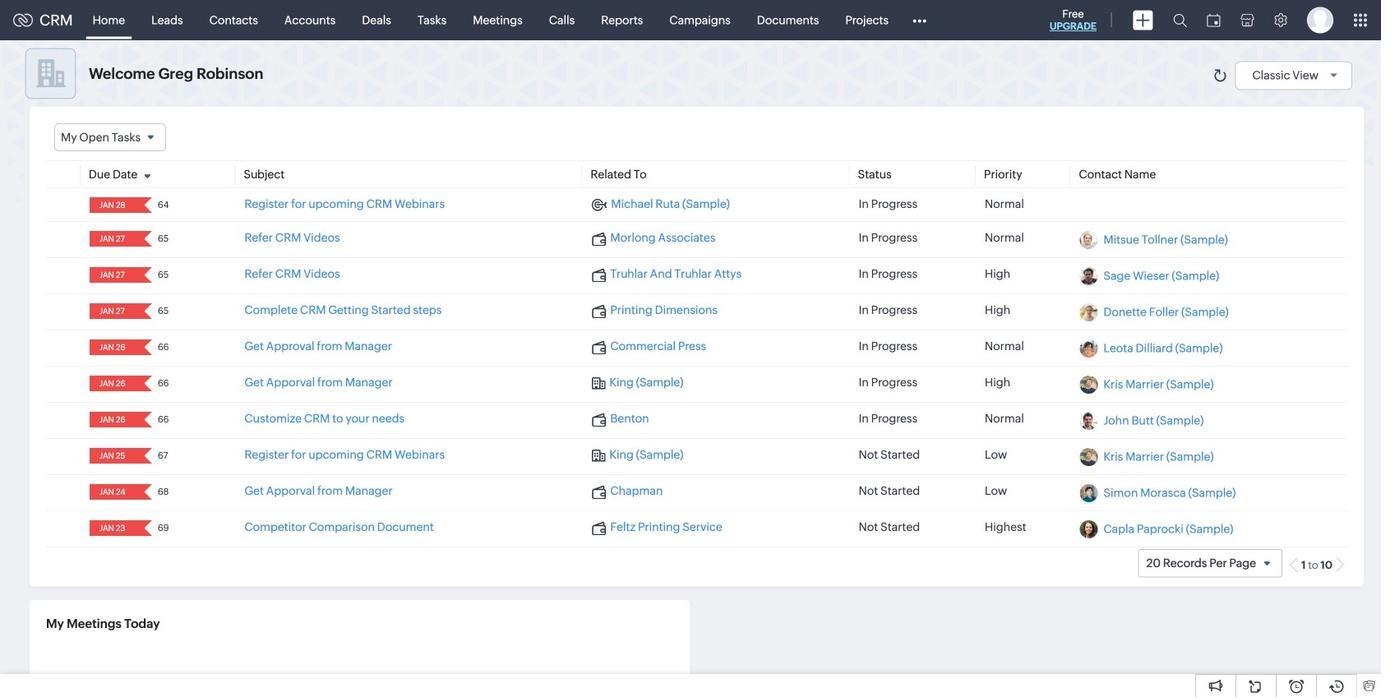 Task type: describe. For each thing, give the bounding box(es) containing it.
create menu image
[[1133, 10, 1154, 30]]

search element
[[1164, 0, 1197, 40]]

create menu element
[[1123, 0, 1164, 40]]

Other Modules field
[[902, 7, 937, 33]]

search image
[[1173, 13, 1187, 27]]



Task type: vqa. For each thing, say whether or not it's contained in the screenshot.
Search IMAGE
yes



Task type: locate. For each thing, give the bounding box(es) containing it.
None field
[[54, 123, 166, 151], [94, 198, 133, 213], [94, 231, 133, 247], [94, 267, 133, 283], [94, 304, 133, 319], [94, 340, 133, 355], [94, 376, 133, 392], [94, 412, 133, 428], [94, 448, 133, 464], [94, 484, 133, 500], [94, 521, 133, 536], [54, 123, 166, 151], [94, 198, 133, 213], [94, 231, 133, 247], [94, 267, 133, 283], [94, 304, 133, 319], [94, 340, 133, 355], [94, 376, 133, 392], [94, 412, 133, 428], [94, 448, 133, 464], [94, 484, 133, 500], [94, 521, 133, 536]]

calendar image
[[1207, 14, 1221, 27]]

logo image
[[13, 14, 33, 27]]

profile image
[[1307, 7, 1334, 33]]

profile element
[[1298, 0, 1344, 40]]



